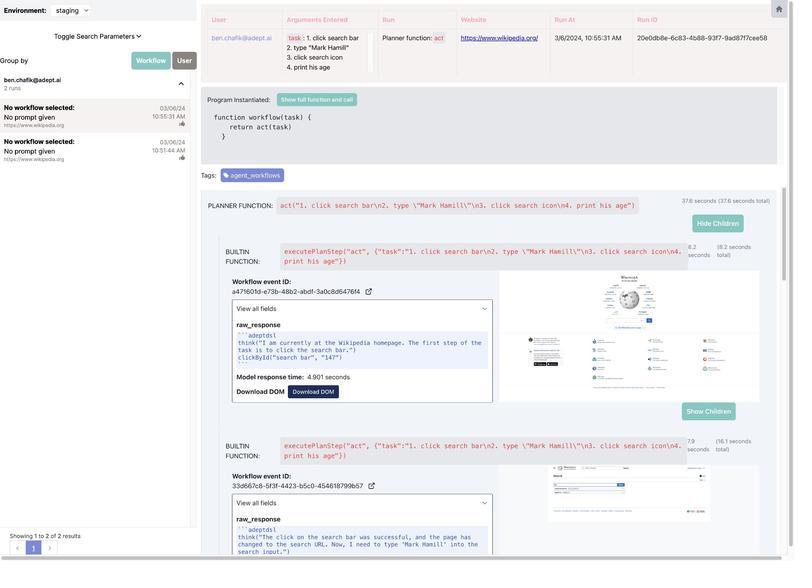 Task type: vqa. For each thing, say whether or not it's contained in the screenshot.
status
no



Task type: describe. For each thing, give the bounding box(es) containing it.
pagination element
[[10, 541, 58, 557]]



